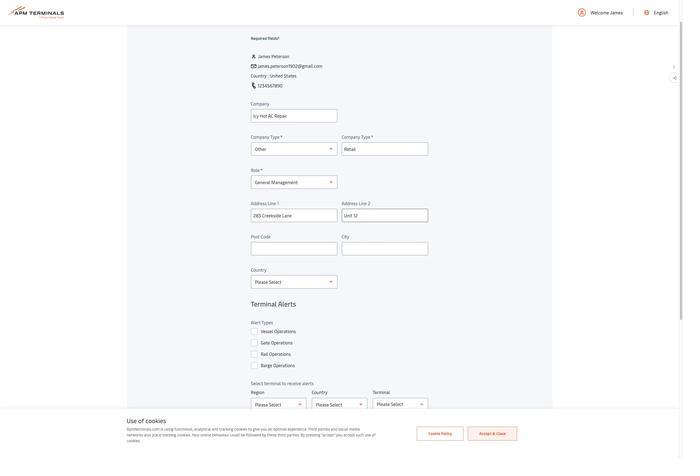 Task type: describe. For each thing, give the bounding box(es) containing it.
these
[[267, 432, 277, 438]]

0 vertical spatial cookies
[[146, 417, 166, 425]]

your
[[280, 15, 294, 24]]

barge
[[261, 362, 272, 368]]

could
[[230, 432, 240, 438]]

alerts
[[278, 299, 296, 308]]

address for address line 1
[[251, 200, 267, 206]]

1 vertical spatial of
[[372, 432, 376, 438]]

give
[[253, 427, 260, 432]]

thanks
[[251, 7, 272, 16]]

english button
[[644, 0, 668, 25]]

delivery
[[251, 436, 267, 442]]

an
[[268, 427, 272, 432]]

1 vertical spatial cookies
[[234, 427, 247, 432]]

peterson
[[271, 53, 289, 59]]

the
[[364, 7, 374, 16]]

terminal for terminal
[[373, 389, 390, 395]]

select terminal to receive alerts
[[251, 380, 314, 386]]

use
[[365, 432, 371, 438]]

0 horizontal spatial of
[[138, 417, 144, 425]]

behaviour
[[212, 432, 229, 438]]

Address Line 2 text field
[[342, 209, 428, 222]]

line for 2
[[359, 200, 367, 206]]

gate
[[261, 340, 270, 346]]

set-
[[321, 15, 332, 24]]

fields*
[[268, 36, 280, 41]]

required
[[251, 36, 267, 41]]

delivery method
[[251, 436, 283, 442]]

complete
[[251, 15, 279, 24]]

experience.
[[288, 427, 307, 432]]

media
[[349, 427, 360, 432]]

also
[[144, 432, 151, 438]]

james inside dropdown button
[[610, 9, 623, 16]]

optimal
[[273, 427, 287, 432]]

third
[[308, 427, 317, 432]]

"accept"
[[321, 432, 335, 438]]

address line 2
[[342, 200, 371, 206]]

parties
[[318, 427, 330, 432]]

0 horizontal spatial *
[[260, 167, 263, 173]]

City text field
[[342, 242, 428, 255]]

1 vertical spatial country
[[251, 267, 267, 273]]

1 vertical spatial you
[[336, 432, 343, 438]]

1 vertical spatial to
[[282, 380, 286, 386]]

0 horizontal spatial james
[[258, 53, 270, 59]]

code
[[261, 234, 271, 240]]

operations for vessel operations
[[274, 328, 296, 334]]

accept
[[343, 432, 355, 438]]

cookie
[[428, 431, 440, 436]]

apmterminals.com
[[127, 427, 160, 432]]

:
[[268, 73, 269, 79]]

social
[[338, 427, 348, 432]]

close
[[496, 431, 506, 436]]

1 horizontal spatial select
[[391, 401, 403, 407]]

accept
[[479, 431, 492, 436]]

receive
[[287, 380, 301, 386]]

policy
[[441, 431, 452, 436]]

such
[[356, 432, 364, 438]]

accept & close button
[[468, 427, 517, 441]]

address line 1
[[251, 200, 279, 206]]

accept & close
[[479, 431, 506, 436]]

alerts
[[302, 380, 314, 386]]

welcome james button
[[578, 0, 623, 25]]

1 horizontal spatial cookies.
[[177, 432, 191, 438]]

Sms Text Alerts checkbox
[[251, 456, 258, 458]]

role *
[[251, 167, 263, 173]]

1
[[277, 200, 279, 206]]

post
[[251, 234, 260, 240]]

2 vertical spatial country
[[312, 389, 328, 395]]

use of cookies apmterminals.com is using functional, analytical and tracking cookies to give you an optimal experience. third parties and social media networks also place tracking cookies. your online behaviour could be followed by these third parties. by pressing "accept" you accept such use of cookies.
[[127, 417, 376, 444]]

barge operations
[[261, 362, 295, 368]]

up
[[332, 15, 340, 24]]

line for 1
[[268, 200, 276, 206]]

for
[[274, 7, 282, 16]]

vessel
[[261, 328, 273, 334]]

operations for rail operations
[[269, 351, 291, 357]]

Rail Operations checkbox
[[251, 351, 258, 358]]

types
[[262, 319, 273, 326]]

post code
[[251, 234, 271, 240]]

analytical
[[194, 427, 211, 432]]

james peterson
[[258, 53, 289, 59]]

provide
[[340, 7, 362, 16]]

Vessel Operations checkbox
[[251, 328, 258, 335]]

functional,
[[174, 427, 193, 432]]

details
[[395, 7, 415, 16]]

online
[[200, 432, 211, 438]]

followed
[[246, 432, 261, 438]]

rail
[[261, 351, 268, 357]]

&
[[492, 431, 495, 436]]

1 and from the left
[[212, 427, 218, 432]]



Task type: vqa. For each thing, say whether or not it's contained in the screenshot.
Cookie Policy
yes



Task type: locate. For each thing, give the bounding box(es) containing it.
2 horizontal spatial *
[[371, 134, 374, 140]]

select
[[251, 380, 263, 386], [391, 401, 403, 407]]

1 horizontal spatial you
[[336, 432, 343, 438]]

terminal alerts
[[251, 299, 296, 308]]

2 line from the left
[[359, 200, 367, 206]]

* right role
[[260, 167, 263, 173]]

alert
[[251, 319, 261, 326]]

cookies
[[146, 417, 166, 425], [234, 427, 247, 432]]

0 horizontal spatial type
[[270, 134, 280, 140]]

1 horizontal spatial company type *
[[342, 134, 374, 140]]

0 vertical spatial country
[[251, 73, 267, 79]]

required fields*
[[251, 36, 280, 41]]

region
[[251, 389, 264, 395]]

terminal
[[264, 380, 281, 386]]

terminal
[[251, 299, 277, 308], [373, 389, 390, 395]]

cookie policy link
[[417, 427, 464, 441]]

1 horizontal spatial *
[[280, 134, 283, 140]]

1 horizontal spatial type
[[361, 134, 371, 140]]

Address Line 1 text field
[[251, 209, 337, 222]]

please select
[[377, 401, 403, 407]]

by
[[301, 432, 305, 438]]

1 horizontal spatial address
[[342, 200, 358, 206]]

parties.
[[287, 432, 300, 438]]

rail operations
[[261, 351, 291, 357]]

terminal for terminal alerts
[[251, 299, 277, 308]]

terminal up alert types
[[251, 299, 277, 308]]

type
[[270, 134, 280, 140], [361, 134, 371, 140]]

Post Code text field
[[251, 242, 337, 255]]

address left 1
[[251, 200, 267, 206]]

1 vertical spatial select
[[391, 401, 403, 407]]

james left peterson on the left top of page
[[258, 53, 270, 59]]

tracking
[[219, 427, 233, 432], [162, 432, 176, 438]]

and up "accept" at the left bottom of the page
[[331, 427, 337, 432]]

address for address line 2
[[342, 200, 358, 206]]

2 horizontal spatial to
[[416, 7, 423, 16]]

* up company type * text field
[[371, 134, 374, 140]]

0 horizontal spatial select
[[251, 380, 263, 386]]

0 vertical spatial to
[[416, 7, 423, 16]]

1 type from the left
[[270, 134, 280, 140]]

operations down rail operations
[[273, 362, 295, 368]]

cookies. down networks
[[127, 438, 141, 444]]

1 company type * from the left
[[251, 134, 283, 140]]

0 horizontal spatial address
[[251, 200, 267, 206]]

james right welcome
[[610, 9, 623, 16]]

0 vertical spatial cookies.
[[177, 432, 191, 438]]

address left 2
[[342, 200, 358, 206]]

you down social on the bottom
[[336, 432, 343, 438]]

1 vertical spatial james
[[258, 53, 270, 59]]

cookies.
[[177, 432, 191, 438], [127, 438, 141, 444]]

to left give
[[248, 427, 252, 432]]

operations for gate operations
[[271, 340, 293, 346]]

1 line from the left
[[268, 200, 276, 206]]

1 address from the left
[[251, 200, 267, 206]]

select up region
[[251, 380, 263, 386]]

operations up gate operations
[[274, 328, 296, 334]]

2 and from the left
[[331, 427, 337, 432]]

Company text field
[[251, 109, 337, 122]]

0 vertical spatial you
[[261, 427, 267, 432]]

1 horizontal spatial and
[[331, 427, 337, 432]]

* down company text box
[[280, 134, 283, 140]]

to inside thanks for registering, please provide the below details to complete your account set-up
[[416, 7, 423, 16]]

0 vertical spatial terminal
[[251, 299, 277, 308]]

and
[[212, 427, 218, 432], [331, 427, 337, 432]]

city
[[342, 234, 349, 240]]

operations down vessel operations
[[271, 340, 293, 346]]

networks
[[127, 432, 143, 438]]

1 horizontal spatial to
[[282, 380, 286, 386]]

third
[[278, 432, 286, 438]]

0 horizontal spatial terminal
[[251, 299, 277, 308]]

1 horizontal spatial terminal
[[373, 389, 390, 395]]

tracking down using at the left
[[162, 432, 176, 438]]

line
[[268, 200, 276, 206], [359, 200, 367, 206]]

is
[[161, 427, 163, 432]]

vessel operations
[[261, 328, 296, 334]]

0 horizontal spatial tracking
[[162, 432, 176, 438]]

operations
[[274, 328, 296, 334], [271, 340, 293, 346], [269, 351, 291, 357], [273, 362, 295, 368]]

please
[[377, 401, 390, 407]]

united
[[270, 73, 283, 79]]

2 vertical spatial to
[[248, 427, 252, 432]]

to inside use of cookies apmterminals.com is using functional, analytical and tracking cookies to give you an optimal experience. third parties and social media networks also place tracking cookies. your online behaviour could be followed by these third parties. by pressing "accept" you accept such use of cookies.
[[248, 427, 252, 432]]

Gate Operations checkbox
[[251, 340, 258, 346]]

tracking up behaviour
[[219, 427, 233, 432]]

Please Select text field
[[251, 275, 337, 289]]

2
[[368, 200, 371, 206]]

welcome
[[591, 9, 609, 16]]

2 company type * from the left
[[342, 134, 374, 140]]

thanks for registering, please provide the below details to complete your account set-up
[[251, 7, 423, 24]]

1 vertical spatial cookies.
[[127, 438, 141, 444]]

to right details
[[416, 7, 423, 16]]

of
[[138, 417, 144, 425], [372, 432, 376, 438]]

country
[[251, 73, 267, 79], [251, 267, 267, 273], [312, 389, 328, 395]]

your
[[192, 432, 200, 438]]

to left receive
[[282, 380, 286, 386]]

Barge Operations checkbox
[[251, 362, 258, 369]]

of up apmterminals.com
[[138, 417, 144, 425]]

of right use
[[372, 432, 376, 438]]

cookie policy
[[428, 431, 452, 436]]

account
[[295, 15, 319, 24]]

0 vertical spatial of
[[138, 417, 144, 425]]

and up behaviour
[[212, 427, 218, 432]]

place
[[152, 432, 161, 438]]

use
[[127, 417, 137, 425]]

operations for barge operations
[[273, 362, 295, 368]]

company
[[251, 101, 269, 107], [251, 134, 269, 140], [342, 134, 360, 140]]

address
[[251, 200, 267, 206], [342, 200, 358, 206]]

be
[[241, 432, 245, 438]]

cookies up is at bottom
[[146, 417, 166, 425]]

cookies. down functional,
[[177, 432, 191, 438]]

1 vertical spatial terminal
[[373, 389, 390, 395]]

using
[[164, 427, 174, 432]]

below
[[375, 7, 393, 16]]

1 horizontal spatial james
[[610, 9, 623, 16]]

terminal up please in the right bottom of the page
[[373, 389, 390, 395]]

registering,
[[284, 7, 317, 16]]

to
[[416, 7, 423, 16], [282, 380, 286, 386], [248, 427, 252, 432]]

cookies up be
[[234, 427, 247, 432]]

0 horizontal spatial line
[[268, 200, 276, 206]]

operations up barge operations
[[269, 351, 291, 357]]

states
[[284, 73, 297, 79]]

english
[[654, 9, 668, 16]]

0 horizontal spatial and
[[212, 427, 218, 432]]

0 horizontal spatial company type *
[[251, 134, 283, 140]]

james.peterson1902@gmail.com
[[258, 63, 322, 69]]

0 horizontal spatial cookies.
[[127, 438, 141, 444]]

1 vertical spatial tracking
[[162, 432, 176, 438]]

alert types
[[251, 319, 273, 326]]

1 horizontal spatial cookies
[[234, 427, 247, 432]]

Email checkbox
[[251, 445, 258, 452]]

line left 2
[[359, 200, 367, 206]]

company type *
[[251, 134, 283, 140], [342, 134, 374, 140]]

gate operations
[[261, 340, 293, 346]]

0 horizontal spatial to
[[248, 427, 252, 432]]

line left 1
[[268, 200, 276, 206]]

1234567890
[[258, 82, 283, 89]]

1 horizontal spatial line
[[359, 200, 367, 206]]

method
[[268, 436, 283, 442]]

by
[[262, 432, 266, 438]]

0 vertical spatial tracking
[[219, 427, 233, 432]]

1 horizontal spatial of
[[372, 432, 376, 438]]

1 horizontal spatial tracking
[[219, 427, 233, 432]]

Company Type * text field
[[342, 142, 428, 156]]

pressing
[[306, 432, 320, 438]]

0 horizontal spatial you
[[261, 427, 267, 432]]

0 vertical spatial james
[[610, 9, 623, 16]]

please
[[319, 7, 338, 16]]

you up by on the left bottom
[[261, 427, 267, 432]]

*
[[280, 134, 283, 140], [371, 134, 374, 140], [260, 167, 263, 173]]

select right please in the right bottom of the page
[[391, 401, 403, 407]]

0 horizontal spatial cookies
[[146, 417, 166, 425]]

welcome james
[[591, 9, 623, 16]]

james
[[610, 9, 623, 16], [258, 53, 270, 59]]

2 type from the left
[[361, 134, 371, 140]]

0 vertical spatial select
[[251, 380, 263, 386]]

2 address from the left
[[342, 200, 358, 206]]



